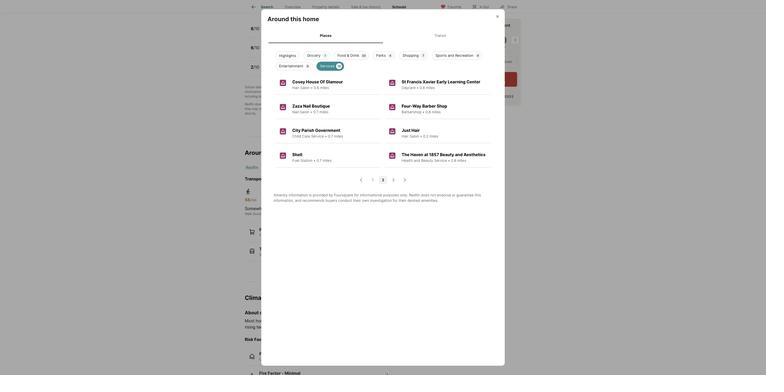 Task type: locate. For each thing, give the bounding box(es) containing it.
flood factor - minimal unlikely to flood in next 30 years
[[259, 351, 315, 361]]

1 vertical spatial around this home
[[245, 149, 297, 157]]

to
[[329, 107, 333, 111]]

1 horizontal spatial is
[[309, 193, 312, 197]]

overview tab
[[279, 1, 307, 13]]

tab list
[[245, 0, 416, 13], [268, 28, 499, 43]]

guaranteed
[[288, 107, 305, 111]]

greatschools
[[245, 8, 268, 12], [285, 85, 304, 89], [407, 85, 427, 89]]

6 /10 down search link
[[251, 26, 260, 31]]

1 horizontal spatial service
[[434, 158, 447, 163]]

1 horizontal spatial /100
[[356, 198, 363, 202]]

0 horizontal spatial as
[[280, 90, 283, 94]]

0.6
[[314, 85, 319, 90]]

0 vertical spatial service
[[311, 134, 324, 138]]

tour left with
[[445, 23, 454, 28]]

may left 'impacted'
[[349, 318, 357, 323]]

for down purposes
[[393, 198, 398, 203]]

1 horizontal spatial be
[[358, 318, 363, 323]]

own inside "first step, and conduct their own investigation to determine their desired schools or school districts, including by contacting and visiting the schools themselves."
[[328, 90, 334, 94]]

tour
[[445, 23, 454, 28], [481, 60, 489, 64]]

0 vertical spatial buyers
[[373, 85, 383, 89]]

0 vertical spatial change
[[259, 107, 270, 111]]

public, down glasgow
[[265, 49, 277, 53]]

factor
[[254, 337, 267, 342], [272, 351, 285, 357]]

school up to on the left top of page
[[326, 102, 336, 106]]

(225) 240-4303
[[485, 94, 514, 99]]

0 vertical spatial 0.8
[[420, 85, 425, 90]]

schedule tour next available: today at 12:00 pm
[[457, 75, 506, 84]]

including
[[245, 95, 258, 98]]

1 vertical spatial recommends
[[303, 198, 325, 203]]

0 vertical spatial as
[[280, 90, 283, 94]]

0 horizontal spatial information
[[245, 90, 261, 94]]

schools down ,
[[303, 95, 314, 98]]

eligibility,
[[369, 107, 383, 111]]

buyers inside the amenity information is provided by foursquare for informational purposes only. redfin does not endorse or guarantee this information, and recommends buyers conduct their own investigation for their desired amenities.
[[326, 198, 337, 203]]

0 horizontal spatial provided
[[266, 85, 279, 89]]

places for places 1 grocery, 26 restaurants, 4 parks
[[259, 227, 273, 232]]

amenity information is provided by foursquare for informational purposes only. redfin does not endorse or guarantee this information, and recommends buyers conduct their own investigation for their desired amenities.
[[274, 193, 481, 203]]

miles right 0.2 at right top
[[430, 134, 439, 138]]

salon down cosey
[[300, 85, 310, 90]]

sunday
[[495, 45, 506, 49]]

30 right drink
[[362, 54, 366, 58]]

share button
[[496, 1, 522, 12]]

0 horizontal spatial at
[[424, 152, 428, 157]]

for
[[354, 193, 359, 197], [393, 198, 398, 203]]

transit up 201,
[[259, 246, 274, 252]]

to inside 'most homes have some risk of natural disasters, and may be impacted by climate change due to rising temperatures and sea levels.'
[[429, 318, 433, 323]]

the haven at 1857 beauty and aesthetics health and beauty service • 0.8 miles
[[402, 152, 486, 163]]

/100 inside 56 /100
[[250, 198, 257, 202]]

buyers up determine
[[373, 85, 383, 89]]

around this home up louisiana link
[[245, 149, 297, 157]]

0 vertical spatial tour
[[445, 23, 454, 28]]

public,
[[265, 49, 277, 53], [265, 68, 277, 72]]

1 horizontal spatial provided
[[313, 193, 328, 197]]

not inside school service boundaries are intended to be used as a reference only; they may change and are not
[[283, 107, 288, 111]]

• inside the haven at 1857 beauty and aesthetics health and beauty service • 0.8 miles
[[448, 158, 450, 163]]

1 horizontal spatial may
[[349, 318, 357, 323]]

are up the enrollment
[[365, 102, 370, 106]]

at inside the haven at 1857 beauty and aesthetics health and beauty service • 0.8 miles
[[424, 152, 428, 157]]

due
[[420, 318, 428, 323]]

0 horizontal spatial hair
[[292, 85, 299, 90]]

boutique
[[312, 103, 330, 109]]

6 /10
[[251, 26, 260, 31], [251, 45, 260, 50]]

places inside tab
[[320, 33, 332, 38]]

recreation
[[455, 53, 474, 58]]

tour left via
[[481, 60, 489, 64]]

0 vertical spatial the
[[297, 95, 302, 98]]

service
[[311, 134, 324, 138], [434, 158, 447, 163]]

and up redfin does not endorse or guarantee this information.
[[280, 95, 285, 98]]

some
[[281, 318, 291, 323]]

0 vertical spatial 6
[[251, 26, 254, 31]]

0 vertical spatial nail
[[303, 103, 311, 109]]

service right care
[[311, 134, 324, 138]]

/100 for 56
[[250, 198, 257, 202]]

places tab
[[269, 29, 383, 42]]

1 horizontal spatial own
[[362, 198, 369, 203]]

0.8 inside st francis xavier early learning center daycare • 0.8 miles
[[420, 85, 425, 90]]

0.8
[[420, 85, 425, 90], [426, 110, 431, 114], [451, 158, 457, 163]]

are down redfin does not endorse or guarantee this information.
[[277, 107, 282, 111]]

and down 'haven'
[[414, 158, 421, 163]]

change inside school service boundaries are intended to be used as a reference only; they may change and are not
[[259, 107, 270, 111]]

guarantee
[[286, 102, 300, 106], [457, 193, 474, 197]]

city
[[292, 128, 301, 133]]

2 6 /10 from the top
[[251, 45, 260, 50]]

0 vertical spatial &
[[359, 5, 362, 9]]

endorse up amenities. at the right bottom
[[437, 193, 451, 197]]

to left determine
[[354, 90, 357, 94]]

4 inside "places 1 grocery, 26 restaurants, 4 parks"
[[304, 233, 306, 237]]

0 horizontal spatial 2
[[251, 64, 254, 70]]

overview
[[285, 5, 301, 9]]

investigation down 'informational'
[[370, 198, 392, 203]]

1 vertical spatial risks
[[278, 310, 289, 315]]

conduct inside the amenity information is provided by foursquare for informational purposes only. redfin does not endorse or guarantee this information, and recommends buyers conduct their own investigation for their desired amenities.
[[338, 198, 352, 203]]

school inside school service boundaries are intended to be used as a reference only; they may change and are not
[[326, 102, 336, 106]]

be down information.
[[310, 107, 314, 111]]

may inside school service boundaries are intended to be used as a reference only; they may change and are not
[[252, 107, 258, 111]]

1 vertical spatial buyers
[[326, 198, 337, 203]]

the down step, at the top left of the page
[[297, 95, 302, 98]]

recommends down lakeshore
[[303, 198, 325, 203]]

places up the 2.2mi
[[320, 33, 332, 38]]

30 inside food & drink 30
[[362, 54, 366, 58]]

list box containing grocery
[[272, 49, 495, 70]]

1 vertical spatial public,
[[265, 68, 277, 72]]

0.7 inside zaza nail boutique nail salon • 0.7 miles
[[314, 110, 319, 114]]

food
[[338, 53, 346, 58]]

1 button
[[369, 176, 377, 184]]

2 inside button
[[382, 178, 384, 182]]

middle
[[284, 43, 298, 48]]

factor right risk
[[254, 337, 267, 342]]

a left first
[[284, 90, 286, 94]]

1 vertical spatial endorse
[[437, 193, 451, 197]]

miles inside the haven at 1857 beauty and aesthetics health and beauty service • 0.8 miles
[[458, 158, 467, 163]]

home down the property
[[303, 16, 319, 23]]

contact
[[384, 107, 395, 111]]

conduct inside "first step, and conduct their own investigation to determine their desired schools or school districts, including by contacting and visiting the schools themselves."
[[308, 90, 320, 94]]

0 vertical spatial own
[[328, 90, 334, 94]]

public, down mckinley
[[265, 68, 277, 72]]

redfin inside the amenity information is provided by foursquare for informational purposes only. redfin does not endorse or guarantee this information, and recommends buyers conduct their own investigation for their desired amenities.
[[409, 193, 420, 197]]

school down grocery
[[310, 62, 323, 67]]

around this home down rating
[[268, 16, 319, 23]]

climate inside 'most homes have some risk of natural disasters, and may be impacted by climate change due to rising temperatures and sea levels.'
[[389, 318, 404, 323]]

1 horizontal spatial greatschools
[[285, 85, 304, 89]]

by inside "first step, and conduct their own investigation to determine their desired schools or school districts, including by contacting and visiting the schools themselves."
[[259, 95, 263, 98]]

serves down senior
[[290, 68, 301, 72]]

st francis xavier early learning center daycare • 0.8 miles
[[402, 79, 481, 90]]

0 horizontal spatial the
[[297, 95, 302, 98]]

as inside , a nonprofit organization. redfin recommends buyers and renters use greatschools information and ratings as a
[[280, 90, 283, 94]]

or inside "first step, and conduct their own investigation to determine their desired schools or school districts, including by contacting and visiting the schools themselves."
[[405, 90, 408, 94]]

tour for tour via video chat
[[481, 60, 489, 64]]

miles up rouge at the top of page
[[323, 158, 332, 163]]

1 vertical spatial 0.7
[[328, 134, 333, 138]]

provided up ratings
[[266, 85, 279, 89]]

0 vertical spatial at
[[489, 81, 491, 84]]

/100 up somewhat
[[250, 198, 257, 202]]

0 vertical spatial hair
[[292, 85, 299, 90]]

by inside the amenity information is provided by foursquare for informational purposes only. redfin does not endorse or guarantee this information, and recommends buyers conduct their own investigation for their desired amenities.
[[329, 193, 333, 197]]

18
[[338, 64, 341, 68]]

does down including
[[255, 102, 262, 106]]

to down information.
[[306, 107, 309, 111]]

2 vertical spatial salon
[[410, 134, 419, 138]]

0 vertical spatial climate
[[260, 310, 277, 315]]

2 vertical spatial 0.8
[[451, 158, 457, 163]]

2 button
[[379, 176, 387, 184]]

30 inside "flood factor - minimal unlikely to flood in next 30 years"
[[300, 357, 305, 361]]

around this home inside dialog
[[268, 16, 319, 23]]

change down contacting
[[259, 107, 270, 111]]

0 vertical spatial 4
[[389, 54, 392, 58]]

4 right parks
[[389, 54, 392, 58]]

data
[[256, 85, 262, 89]]

senior
[[285, 62, 298, 67]]

way
[[413, 103, 422, 109]]

1 horizontal spatial buyers
[[373, 85, 383, 89]]

0 horizontal spatial places
[[259, 227, 273, 232]]

0 vertical spatial recommends
[[353, 85, 372, 89]]

provided for information
[[313, 193, 328, 197]]

1 vertical spatial /10
[[254, 45, 260, 50]]

1 vertical spatial 0.8
[[426, 110, 431, 114]]

school up grocery
[[299, 43, 312, 48]]

risks up some
[[278, 310, 289, 315]]

places inside "places 1 grocery, 26 restaurants, 4 parks"
[[259, 227, 273, 232]]

factor up flood
[[272, 351, 285, 357]]

schools down renters
[[393, 90, 405, 94]]

a right with
[[465, 23, 467, 28]]

own down 'informational'
[[362, 198, 369, 203]]

is inside the amenity information is provided by foursquare for informational purposes only. redfin does not endorse or guarantee this information, and recommends buyers conduct their own investigation for their desired amenities.
[[309, 193, 312, 197]]

2 horizontal spatial greatschools
[[407, 85, 427, 89]]

tax
[[363, 5, 368, 9]]

miles down "aesthetics"
[[458, 158, 467, 163]]

0.8 inside the haven at 1857 beauty and aesthetics health and beauty service • 0.8 miles
[[451, 158, 457, 163]]

2 /100 from the left
[[356, 198, 363, 202]]

investigation inside "first step, and conduct their own investigation to determine their desired schools or school districts, including by contacting and visiting the schools themselves."
[[335, 90, 354, 94]]

shell fuel station • 0.7 miles
[[292, 152, 332, 163]]

miles down shop at the right
[[432, 110, 441, 114]]

places up grocery,
[[259, 227, 273, 232]]

does up amenities. at the right bottom
[[421, 193, 430, 197]]

• inside cosey house of glamour hair salon • 0.6 miles
[[311, 85, 313, 90]]

0.7 up east baton rouge parish link
[[317, 158, 322, 163]]

2 /10 from the top
[[254, 45, 260, 50]]

information up information,
[[289, 193, 308, 197]]

/10 left mckinley
[[254, 64, 259, 70]]

0 horizontal spatial climate
[[260, 310, 277, 315]]

health
[[402, 158, 413, 163]]

and inside the amenity information is provided by foursquare for informational purposes only. redfin does not endorse or guarantee this information, and recommends buyers conduct their own investigation for their desired amenities.
[[295, 198, 302, 203]]

& inside tab
[[359, 5, 362, 9]]

1 horizontal spatial the
[[396, 107, 401, 111]]

first step, and conduct their own investigation to determine their desired schools or school districts, including by contacting and visiting the schools themselves.
[[245, 90, 432, 98]]

1 horizontal spatial 0.8
[[426, 110, 431, 114]]

1 /100 from the left
[[250, 198, 257, 202]]

visiting
[[286, 95, 297, 98]]

contacting
[[263, 95, 279, 98]]

provided inside the amenity information is provided by foursquare for informational purposes only. redfin does not endorse or guarantee this information, and recommends buyers conduct their own investigation for their desired amenities.
[[313, 193, 328, 197]]

1 horizontal spatial does
[[421, 193, 430, 197]]

1 vertical spatial serves
[[290, 68, 301, 72]]

1 vertical spatial tab list
[[268, 28, 499, 43]]

is for information
[[309, 193, 312, 197]]

0 vertical spatial guarantee
[[286, 102, 300, 106]]

and right information,
[[295, 198, 302, 203]]

home inside dialog
[[303, 16, 319, 23]]

2 public, from the top
[[265, 68, 277, 72]]

themselves.
[[315, 95, 333, 98]]

1 vertical spatial or
[[282, 102, 285, 106]]

information up including
[[245, 90, 261, 94]]

0.7 down government
[[328, 134, 333, 138]]

change left due
[[405, 318, 419, 323]]

0 horizontal spatial 4
[[304, 233, 306, 237]]

to inside "flood factor - minimal unlikely to flood in next 30 years"
[[274, 357, 277, 361]]

climate right 'impacted'
[[389, 318, 404, 323]]

56 /100
[[245, 197, 257, 202]]

0 vertical spatial is
[[263, 85, 266, 89]]

flood
[[278, 357, 287, 361]]

around this home dialog
[[261, 9, 505, 366]]

desired inside the amenity information is provided by foursquare for informational purposes only. redfin does not endorse or guarantee this information, and recommends buyers conduct their own investigation for their desired amenities.
[[408, 198, 420, 203]]

0 vertical spatial endorse
[[269, 102, 281, 106]]

list box
[[272, 49, 495, 70]]

and down some
[[284, 325, 291, 330]]

around down summary
[[268, 16, 289, 23]]

/100 inside 61 /100
[[356, 198, 363, 202]]

tab list containing search
[[245, 0, 416, 13]]

service
[[337, 102, 347, 106]]

/100
[[250, 198, 257, 202], [356, 198, 363, 202]]

renters
[[390, 85, 400, 89]]

via
[[490, 60, 495, 64]]

provided
[[266, 85, 279, 89], [313, 193, 328, 197]]

fuel
[[292, 158, 300, 163]]

service inside city parish government child care service • 0.7 miles
[[311, 134, 324, 138]]

desired inside "first step, and conduct their own investigation to determine their desired schools or school districts, including by contacting and visiting the schools themselves."
[[382, 90, 392, 94]]

0 vertical spatial are
[[365, 102, 370, 106]]

most homes have some risk of natural disasters, and may be impacted by climate change due to rising temperatures and sea levels.
[[245, 318, 433, 330]]

0 horizontal spatial desired
[[382, 90, 392, 94]]

hair up step, at the top left of the page
[[292, 85, 299, 90]]

• inside st francis xavier early learning center daycare • 0.8 miles
[[417, 85, 419, 90]]

1 horizontal spatial beauty
[[440, 152, 454, 157]]

1 vertical spatial service
[[434, 158, 447, 163]]

0 vertical spatial be
[[389, 102, 392, 106]]

0 vertical spatial 30
[[362, 54, 366, 58]]

0 vertical spatial transit
[[435, 33, 446, 38]]

1 horizontal spatial guarantee
[[457, 193, 474, 197]]

places for places
[[320, 33, 332, 38]]

0 vertical spatial desired
[[382, 90, 392, 94]]

2
[[251, 64, 254, 70], [382, 178, 384, 182]]

risks up about climate risks
[[269, 294, 283, 301]]

0 horizontal spatial /100
[[250, 198, 257, 202]]

to inside school service boundaries are intended to be used as a reference only; they may change and are not
[[385, 102, 388, 106]]

miles inside 'shell fuel station • 0.7 miles'
[[323, 158, 332, 163]]

guarantee inside the amenity information is provided by foursquare for informational purposes only. redfin does not endorse or guarantee this information, and recommends buyers conduct their own investigation for their desired amenities.
[[457, 193, 474, 197]]

at down tour
[[489, 81, 491, 84]]

/10 for mckinley
[[254, 64, 259, 70]]

greatschools up step, at the top left of the page
[[285, 85, 304, 89]]

1 vertical spatial schools
[[303, 95, 314, 98]]

station
[[301, 158, 313, 163]]

• inside four-way barber shop barbershop • 0.8 miles
[[423, 110, 425, 114]]

this inside glasgow middle school public, 6-8 • serves this home • 2.2mi
[[301, 49, 307, 53]]

6 down search link
[[251, 26, 254, 31]]

option
[[445, 56, 478, 68]]

4
[[389, 54, 392, 58], [304, 233, 306, 237]]

redfin right only.
[[409, 193, 420, 197]]

somewhat
[[245, 206, 266, 211]]

factor inside "flood factor - minimal unlikely to flood in next 30 years"
[[272, 351, 285, 357]]

3 /10 from the top
[[254, 64, 259, 70]]

tour inside list box
[[481, 60, 489, 64]]

1 vertical spatial investigation
[[370, 198, 392, 203]]

to left flood
[[274, 357, 277, 361]]

around
[[268, 16, 289, 23], [245, 149, 266, 157]]

0 horizontal spatial are
[[277, 107, 282, 111]]

30 right next
[[300, 357, 305, 361]]

4 inside around this home dialog
[[389, 54, 392, 58]]

redfin
[[468, 23, 481, 28], [343, 85, 352, 89], [245, 102, 254, 106], [246, 165, 258, 170], [409, 193, 420, 197]]

parish right rouge at the top of page
[[329, 165, 341, 170]]

1 vertical spatial information
[[289, 193, 308, 197]]

transit up sports on the right of page
[[435, 33, 446, 38]]

miles inside cosey house of glamour hair salon • 0.6 miles
[[320, 85, 329, 90]]

parish inside city parish government child care service • 0.7 miles
[[302, 128, 314, 133]]

home up house
[[310, 68, 319, 72]]

endorse
[[269, 102, 281, 106], [437, 193, 451, 197]]

1 horizontal spatial tour
[[481, 60, 489, 64]]

•
[[285, 49, 287, 53], [319, 49, 321, 53], [287, 68, 289, 72], [320, 68, 322, 72], [311, 85, 313, 90], [417, 85, 419, 90], [310, 110, 313, 114], [423, 110, 425, 114], [325, 134, 327, 138], [420, 134, 422, 138], [314, 158, 316, 163], [448, 158, 450, 163]]

search link
[[251, 4, 273, 10]]

2 vertical spatial not
[[431, 193, 436, 197]]

temperatures
[[257, 325, 283, 330]]

salon down zaza
[[300, 110, 309, 114]]

2 left mckinley
[[251, 64, 254, 70]]

0.9mi
[[323, 68, 333, 72]]

may up directly.
[[252, 107, 258, 111]]

1 left 2 button
[[372, 178, 374, 182]]

be inside school service boundaries are intended to be used as a reference only; they may change and are not
[[389, 102, 392, 106]]

be left 'impacted'
[[358, 318, 363, 323]]

tab list inside around this home dialog
[[268, 28, 499, 43]]

four-way barber shop barbershop • 0.8 miles
[[402, 103, 447, 114]]

accurate.
[[315, 107, 328, 111]]

redfin right with
[[468, 23, 481, 28]]

not inside the amenity information is provided by foursquare for informational purposes only. redfin does not endorse or guarantee this information, and recommends buyers conduct their own investigation for their desired amenities.
[[431, 193, 436, 197]]

be up contact
[[389, 102, 392, 106]]

0 horizontal spatial may
[[252, 107, 258, 111]]

beauty down 1857 on the right top of the page
[[422, 158, 433, 163]]

6 down grocery
[[307, 64, 309, 68]]

next
[[457, 81, 464, 84]]

(225)
[[485, 94, 495, 99]]

transit tab
[[383, 29, 498, 42]]

greatschools down the "francis"
[[407, 85, 427, 89]]

& inside around this home dialog
[[347, 53, 349, 58]]

hair right the just
[[412, 128, 420, 133]]

1 horizontal spatial or
[[405, 90, 408, 94]]

next image
[[511, 36, 520, 44]]

transit for transit
[[435, 33, 446, 38]]

as right used
[[401, 102, 404, 106]]

0 vertical spatial schools
[[393, 90, 405, 94]]

mckinley
[[265, 62, 284, 67]]

& right 'food'
[[347, 53, 349, 58]]

not up amenities. at the right bottom
[[431, 193, 436, 197]]

0 horizontal spatial beauty
[[422, 158, 433, 163]]

2 vertical spatial or
[[452, 193, 456, 197]]

sale & tax history tab
[[345, 1, 387, 13]]

determine
[[358, 90, 373, 94]]

0 vertical spatial parish
[[302, 128, 314, 133]]

around this home element
[[268, 9, 325, 23]]

0 vertical spatial 1
[[325, 54, 326, 58]]

2 vertical spatial 6
[[307, 64, 309, 68]]

barber
[[422, 103, 436, 109]]

0 horizontal spatial nail
[[292, 110, 299, 114]]

risk
[[292, 318, 299, 323]]

1 vertical spatial as
[[401, 102, 404, 106]]

recommends inside the amenity information is provided by foursquare for informational purposes only. redfin does not endorse or guarantee this information, and recommends buyers conduct their own investigation for their desired amenities.
[[303, 198, 325, 203]]

greatschools left summary
[[245, 8, 268, 12]]

None button
[[448, 29, 469, 51], [471, 29, 492, 51], [494, 29, 514, 51], [448, 29, 469, 51], [471, 29, 492, 51], [494, 29, 514, 51]]

&
[[359, 5, 362, 9], [347, 53, 349, 58]]

1 horizontal spatial investigation
[[370, 198, 392, 203]]

0 vertical spatial 6 /10
[[251, 26, 260, 31]]

home up grocery
[[308, 49, 318, 53]]

chat
[[505, 60, 513, 64]]

serves inside glasgow middle school public, 6-8 • serves this home • 2.2mi
[[288, 49, 300, 53]]

endorse down contacting
[[269, 102, 281, 106]]

4303
[[504, 94, 514, 99]]

0 horizontal spatial change
[[259, 107, 270, 111]]

miles inside city parish government child care service • 0.7 miles
[[334, 134, 343, 138]]

9-
[[278, 68, 282, 72]]

climate up homes at the left
[[260, 310, 277, 315]]

parish up care
[[302, 128, 314, 133]]

school
[[299, 43, 312, 48], [310, 62, 323, 67], [245, 85, 255, 89], [326, 102, 336, 106]]

1 vertical spatial does
[[421, 193, 430, 197]]

/100 for 61
[[356, 198, 363, 202]]

1 vertical spatial 2
[[382, 178, 384, 182]]

• inside just hair hair salon • 0.2 miles
[[420, 134, 422, 138]]

tour for tour with a redfin premier agent
[[445, 23, 454, 28]]

search
[[261, 5, 273, 9]]

tab list containing places
[[268, 28, 499, 43]]

0 vertical spatial tab list
[[245, 0, 416, 13]]

1 vertical spatial 30
[[300, 357, 305, 361]]

provided for data
[[266, 85, 279, 89]]

salon
[[300, 85, 310, 90], [300, 110, 309, 114], [410, 134, 419, 138]]

-
[[286, 351, 287, 357]]

0 horizontal spatial or
[[282, 102, 285, 106]]

the inside "first step, and conduct their own investigation to determine their desired schools or school districts, including by contacting and visiting the schools themselves."
[[297, 95, 302, 98]]

miles down xavier
[[426, 85, 435, 90]]

1 vertical spatial places
[[259, 227, 273, 232]]

not down redfin does not endorse or guarantee this information.
[[283, 107, 288, 111]]

1 vertical spatial conduct
[[338, 198, 352, 203]]

1 public, from the top
[[265, 49, 277, 53]]

house
[[306, 79, 319, 84]]

1 vertical spatial guarantee
[[457, 193, 474, 197]]

redfin inside , a nonprofit organization. redfin recommends buyers and renters use greatschools information and ratings as a
[[343, 85, 352, 89]]

school inside glasgow middle school public, 6-8 • serves this home • 2.2mi
[[299, 43, 312, 48]]

school inside mckinley senior high school public, 9-12 • serves this home • 0.9mi
[[310, 62, 323, 67]]

hair
[[292, 85, 299, 90], [412, 128, 420, 133], [402, 134, 409, 138]]

& for sale
[[359, 5, 362, 9]]

is right data
[[263, 85, 266, 89]]

for up 61 /100
[[354, 193, 359, 197]]

0 horizontal spatial tour
[[445, 23, 454, 28]]

to right due
[[429, 318, 433, 323]]



Task type: describe. For each thing, give the bounding box(es) containing it.
redfin does not endorse or guarantee this information.
[[245, 102, 325, 106]]

school down reference
[[402, 107, 411, 111]]

serves inside mckinley senior high school public, 9-12 • serves this home • 0.9mi
[[290, 68, 301, 72]]

public, inside glasgow middle school public, 6-8 • serves this home • 2.2mi
[[265, 49, 277, 53]]

and left renters
[[384, 85, 389, 89]]

property details tab
[[307, 1, 345, 13]]

impacted
[[364, 318, 382, 323]]

walk
[[245, 212, 252, 216]]

1 inside button
[[372, 178, 374, 182]]

reference
[[408, 102, 422, 106]]

foursquare
[[334, 193, 353, 197]]

near
[[276, 176, 285, 181]]

redfin link
[[246, 165, 258, 170]]

daycare
[[402, 85, 416, 90]]

0.7 inside 'shell fuel station • 0.7 miles'
[[317, 158, 322, 163]]

factor for flood
[[272, 351, 285, 357]]

school left data
[[245, 85, 255, 89]]

louisiana
[[267, 165, 285, 170]]

informational
[[360, 193, 382, 197]]

1 vertical spatial hair
[[412, 128, 420, 133]]

to inside "first step, and conduct their own investigation to determine their desired schools or school districts, including by contacting and visiting the schools themselves."
[[354, 90, 357, 94]]

score
[[253, 212, 261, 216]]

service inside the haven at 1857 beauty and aesthetics health and beauty service • 0.8 miles
[[434, 158, 447, 163]]

schools tab
[[387, 1, 412, 13]]

used
[[393, 102, 400, 106]]

greatschools summary rating link
[[245, 8, 297, 12]]

salon inside just hair hair salon • 0.2 miles
[[410, 134, 419, 138]]

does inside the amenity information is provided by foursquare for informational purposes only. redfin does not endorse or guarantee this information, and recommends buyers conduct their own investigation for their desired amenities.
[[421, 193, 430, 197]]

salon inside zaza nail boutique nail salon • 0.7 miles
[[300, 110, 309, 114]]

factor for risk
[[254, 337, 267, 342]]

& for food
[[347, 53, 349, 58]]

have
[[270, 318, 279, 323]]

greatschools inside , a nonprofit organization. redfin recommends buyers and renters use greatschools information and ratings as a
[[407, 85, 427, 89]]

their down 'informational'
[[353, 198, 361, 203]]

today
[[479, 81, 488, 84]]

a right ,
[[306, 85, 308, 89]]

climate risks
[[245, 294, 283, 301]]

3
[[392, 178, 395, 182]]

1 horizontal spatial schools
[[393, 90, 405, 94]]

investigation inside the amenity information is provided by foursquare for informational purposes only. redfin does not endorse or guarantee this information, and recommends buyers conduct their own investigation for their desired amenities.
[[370, 198, 392, 203]]

buyers inside , a nonprofit organization. redfin recommends buyers and renters use greatschools information and ratings as a
[[373, 85, 383, 89]]

redfin up they
[[245, 102, 254, 106]]

grocery
[[307, 53, 321, 58]]

may inside 'most homes have some risk of natural disasters, and may be impacted by climate change due to rising temperatures and sea levels.'
[[349, 318, 357, 323]]

0 horizontal spatial schools
[[303, 95, 314, 98]]

center
[[467, 79, 481, 84]]

1 /10 from the top
[[254, 26, 260, 31]]

0.7 inside city parish government child care service • 0.7 miles
[[328, 134, 333, 138]]

in
[[288, 357, 291, 361]]

and right sports on the right of page
[[448, 53, 454, 58]]

four-
[[402, 103, 413, 109]]

disasters,
[[320, 318, 339, 323]]

2.2mi
[[322, 49, 331, 53]]

this inside mckinley senior high school public, 9-12 • serves this home • 0.9mi
[[302, 68, 309, 72]]

glamour
[[326, 79, 343, 84]]

only.
[[400, 193, 408, 197]]

and inside school service boundaries are intended to be used as a reference only; they may change and are not
[[271, 107, 276, 111]]

francis
[[407, 79, 422, 84]]

glasgow middle school public, 6-8 • serves this home • 2.2mi
[[265, 43, 331, 53]]

salon inside cosey house of glamour hair salon • 0.6 miles
[[300, 85, 310, 90]]

miles inside zaza nail boutique nail salon • 0.7 miles
[[320, 110, 329, 114]]

information.
[[308, 102, 325, 106]]

70808 link
[[349, 165, 362, 170]]

schools
[[392, 5, 407, 9]]

miles inside st francis xavier early learning center daycare • 0.8 miles
[[426, 85, 435, 90]]

rising
[[245, 325, 256, 330]]

0 horizontal spatial endorse
[[269, 102, 281, 106]]

0.8 inside four-way barber shop barbershop • 0.8 miles
[[426, 110, 431, 114]]

own inside the amenity information is provided by foursquare for informational purposes only. redfin does not endorse or guarantee this information, and recommends buyers conduct their own investigation for their desired amenities.
[[362, 198, 369, 203]]

of
[[320, 79, 325, 84]]

rouge
[[315, 165, 328, 170]]

change for and
[[259, 107, 270, 111]]

2 for 2 /10
[[251, 64, 254, 70]]

directly.
[[245, 112, 257, 115]]

cosey
[[292, 79, 305, 84]]

change for due
[[405, 318, 419, 323]]

1 vertical spatial 6
[[251, 45, 254, 50]]

zaza
[[292, 103, 302, 109]]

ask
[[450, 94, 457, 99]]

and left "aesthetics"
[[455, 152, 463, 157]]

home inside mckinley senior high school public, 9-12 • serves this home • 0.9mi
[[310, 68, 319, 72]]

26
[[277, 233, 282, 237]]

glasgow
[[265, 43, 283, 48]]

is for data
[[263, 85, 266, 89]]

schedule
[[467, 75, 486, 80]]

as inside school service boundaries are intended to be used as a reference only; they may change and are not
[[401, 102, 404, 106]]

0 horizontal spatial around
[[245, 149, 266, 157]]

miles inside four-way barber shop barbershop • 0.8 miles
[[432, 110, 441, 114]]

services
[[320, 64, 335, 68]]

0 vertical spatial beauty
[[440, 152, 454, 157]]

3 button
[[389, 176, 398, 184]]

about
[[245, 310, 259, 315]]

be inside 'most homes have some risk of natural disasters, and may be impacted by climate change due to rising temperatures and sea levels.'
[[358, 318, 363, 323]]

1857
[[429, 152, 439, 157]]

miles inside just hair hair salon • 0.2 miles
[[430, 134, 439, 138]]

1 6 /10 from the top
[[251, 26, 260, 31]]

most
[[245, 318, 255, 323]]

or inside the amenity information is provided by foursquare for informational purposes only. redfin does not endorse or guarantee this information, and recommends buyers conduct their own investigation for their desired amenities.
[[452, 193, 456, 197]]

home up fuel
[[280, 149, 297, 157]]

at inside schedule tour next available: today at 12:00 pm
[[489, 81, 491, 84]]

rating
[[286, 8, 297, 12]]

1 vertical spatial beauty
[[422, 158, 433, 163]]

0 vertical spatial not
[[263, 102, 268, 106]]

hair inside cosey house of glamour hair salon • 0.6 miles
[[292, 85, 299, 90]]

x-out button
[[468, 1, 494, 12]]

their up themselves.
[[320, 90, 327, 94]]

(225) 240-4303 link
[[485, 94, 514, 99]]

a inside school service boundaries are intended to be used as a reference only; they may change and are not
[[405, 102, 407, 106]]

1 vertical spatial nail
[[292, 110, 299, 114]]

and right disasters,
[[340, 318, 348, 323]]

intended
[[371, 102, 384, 106]]

st
[[402, 79, 406, 84]]

recommends inside , a nonprofit organization. redfin recommends buyers and renters use greatschools information and ratings as a
[[353, 85, 372, 89]]

a right 'ask'
[[458, 94, 460, 99]]

/10 for glasgow
[[254, 45, 260, 50]]

school down service
[[343, 107, 352, 111]]

1 inside "places 1 grocery, 26 restaurants, 4 parks"
[[259, 233, 261, 237]]

information inside , a nonprofit organization. redfin recommends buyers and renters use greatschools information and ratings as a
[[245, 90, 261, 94]]

2 vertical spatial hair
[[402, 134, 409, 138]]

1 horizontal spatial nail
[[303, 103, 311, 109]]

home inside glasgow middle school public, 6-8 • serves this home • 2.2mi
[[308, 49, 318, 53]]

tour via video chat
[[481, 60, 513, 64]]

lakeshore
[[301, 176, 322, 181]]

tour via video chat list box
[[445, 56, 517, 68]]

ask a question
[[450, 94, 476, 99]]

transit 201, 202, megabus
[[259, 246, 292, 256]]

• inside 'shell fuel station • 0.7 miles'
[[314, 158, 316, 163]]

of
[[300, 318, 304, 323]]

redfin up 'transportation'
[[246, 165, 258, 170]]

their right determine
[[374, 90, 381, 94]]

be inside guaranteed to be accurate. to verify school enrollment eligibility, contact the school district directly.
[[310, 107, 314, 111]]

districts,
[[420, 90, 432, 94]]

restaurants,
[[283, 233, 303, 237]]

step,
[[293, 90, 300, 94]]

and up contacting
[[262, 90, 268, 94]]

0 vertical spatial risks
[[269, 294, 283, 301]]

and down ,
[[301, 90, 307, 94]]

61 /100
[[351, 197, 363, 202]]

school service boundaries are intended to be used as a reference only; they may change and are not
[[245, 102, 430, 111]]

0 horizontal spatial does
[[255, 102, 262, 106]]

school inside "first step, and conduct their own investigation to determine their desired schools or school districts, including by contacting and visiting the schools themselves."
[[409, 90, 419, 94]]

1 vertical spatial for
[[393, 198, 398, 203]]

information inside the amenity information is provided by foursquare for informational purposes only. redfin does not endorse or guarantee this information, and recommends buyers conduct their own investigation for their desired amenities.
[[289, 193, 308, 197]]

organization.
[[323, 85, 342, 89]]

1 vertical spatial parish
[[329, 165, 341, 170]]

1 vertical spatial are
[[277, 107, 282, 111]]

12:00
[[492, 81, 500, 84]]

pm
[[501, 81, 506, 84]]

available:
[[464, 81, 478, 84]]

8
[[282, 49, 284, 53]]

this inside the amenity information is provided by foursquare for informational purposes only. redfin does not endorse or guarantee this information, and recommends buyers conduct their own investigation for their desired amenities.
[[475, 193, 481, 197]]

guaranteed to be accurate. to verify school enrollment eligibility, contact the school district directly.
[[245, 107, 422, 115]]

0 vertical spatial for
[[354, 193, 359, 197]]

natural
[[306, 318, 319, 323]]

• inside city parish government child care service • 0.7 miles
[[325, 134, 327, 138]]

east
[[293, 165, 302, 170]]

• inside zaza nail boutique nail salon • 0.7 miles
[[310, 110, 313, 114]]

0.2
[[423, 134, 429, 138]]

homes
[[256, 318, 269, 323]]

endorse inside the amenity information is provided by foursquare for informational purposes only. redfin does not endorse or guarantee this information, and recommends buyers conduct their own investigation for their desired amenities.
[[437, 193, 451, 197]]

flood
[[259, 351, 271, 357]]

transit for transit 201, 202, megabus
[[259, 246, 274, 252]]

0 horizontal spatial guarantee
[[286, 102, 300, 106]]

9
[[477, 54, 479, 58]]

school data is provided by greatschools
[[245, 85, 304, 89]]

their down only.
[[399, 198, 407, 203]]

early
[[437, 79, 447, 84]]

e
[[297, 176, 300, 181]]

the inside guaranteed to be accurate. to verify school enrollment eligibility, contact the school district directly.
[[396, 107, 401, 111]]

amenities.
[[421, 198, 439, 203]]

to inside guaranteed to be accurate. to verify school enrollment eligibility, contact the school district directly.
[[306, 107, 309, 111]]

sale & tax history
[[351, 5, 381, 9]]

around inside around this home element
[[268, 16, 289, 23]]

, a nonprofit organization. redfin recommends buyers and renters use greatschools information and ratings as a
[[245, 85, 427, 94]]

parks
[[376, 53, 386, 58]]

drink
[[350, 53, 359, 58]]

baton
[[303, 165, 314, 170]]

®
[[261, 212, 263, 216]]

0 horizontal spatial greatschools
[[245, 8, 268, 12]]

megabus
[[276, 252, 292, 256]]

6 inside around this home dialog
[[307, 64, 309, 68]]

by inside 'most homes have some risk of natural disasters, and may be impacted by climate change due to rising temperatures and sea levels.'
[[384, 318, 388, 323]]

use
[[401, 85, 406, 89]]

list box inside around this home dialog
[[272, 49, 495, 70]]

public, inside mckinley senior high school public, 9-12 • serves this home • 0.9mi
[[265, 68, 277, 72]]

2 for 2
[[382, 178, 384, 182]]

government
[[315, 128, 340, 133]]



Task type: vqa. For each thing, say whether or not it's contained in the screenshot.
(503)
no



